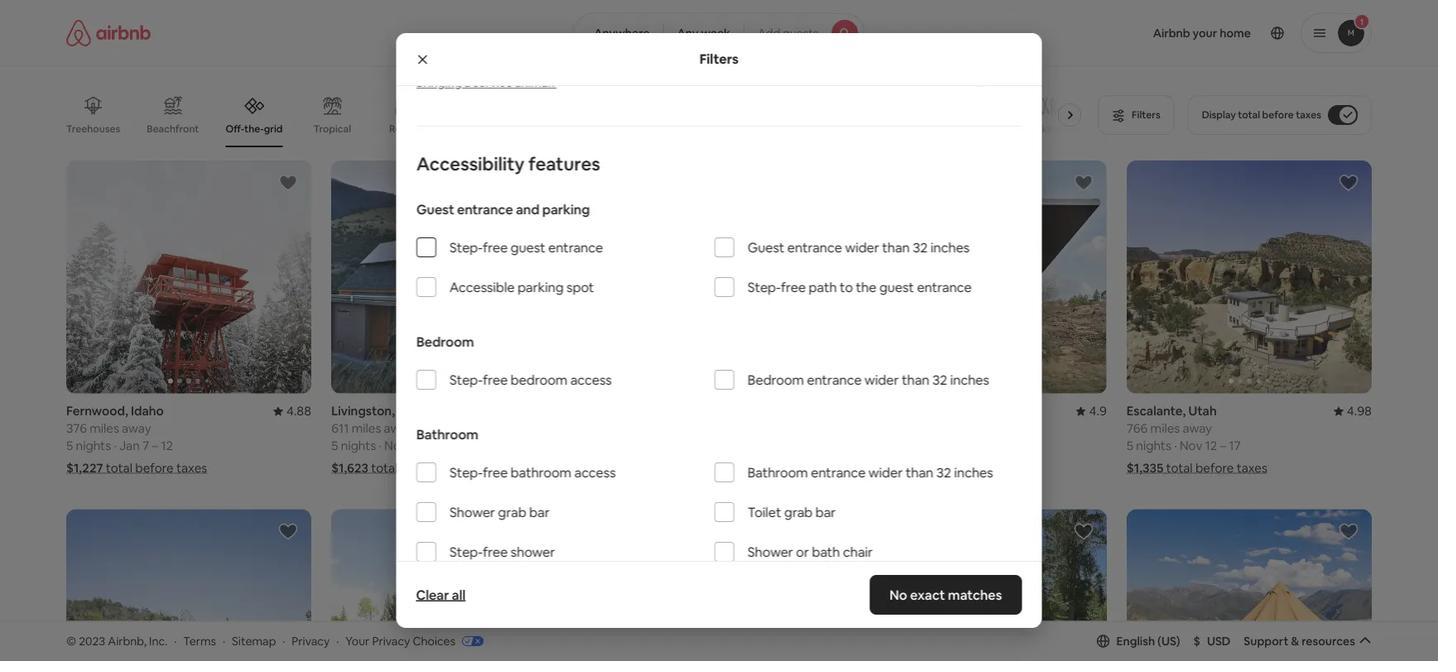 Task type: vqa. For each thing, say whether or not it's contained in the screenshot.
"Bedroom"
yes



Task type: locate. For each thing, give the bounding box(es) containing it.
privacy
[[292, 634, 330, 649], [372, 634, 410, 649]]

1 5 from the left
[[66, 438, 73, 454]]

inches for bathroom entrance wider than 32 inches
[[954, 464, 993, 481]]

1 horizontal spatial grab
[[784, 504, 812, 521]]

step- down 1
[[449, 464, 482, 481]]

0 vertical spatial access
[[570, 371, 611, 388]]

free for bathroom
[[482, 464, 507, 481]]

terms link
[[183, 634, 216, 649]]

inches for guest entrance wider than 32 inches
[[930, 239, 969, 256]]

1 vertical spatial inches
[[950, 371, 989, 388]]

toilet grab bar
[[747, 504, 835, 521]]

1 horizontal spatial 5
[[331, 438, 338, 454]]

nov left 26
[[384, 438, 407, 454]]

parking
[[542, 201, 589, 218], [517, 279, 563, 296]]

1 vertical spatial guest
[[747, 239, 784, 256]]

inches for bedroom entrance wider than 32 inches
[[950, 371, 989, 388]]

0 horizontal spatial guest
[[416, 201, 454, 218]]

wider for guest
[[845, 239, 879, 256]]

before down 7
[[135, 460, 174, 476]]

choices
[[413, 634, 455, 649]]

total inside button
[[1238, 108, 1260, 121]]

· right "terms" link
[[223, 634, 225, 649]]

1 nights from the left
[[76, 438, 111, 454]]

1 horizontal spatial nov
[[1180, 438, 1202, 454]]

– for 17
[[1220, 438, 1226, 454]]

1 horizontal spatial nights
[[341, 438, 376, 454]]

group containing off-the-grid
[[66, 83, 1088, 147]]

2 horizontal spatial miles
[[1150, 420, 1180, 437]]

2 nov from the left
[[1180, 438, 1202, 454]]

2 12 from the left
[[1205, 438, 1217, 454]]

2 5 from the left
[[331, 438, 338, 454]]

0 vertical spatial inches
[[930, 239, 969, 256]]

1 away from the left
[[122, 420, 151, 437]]

away for utah
[[1183, 420, 1212, 437]]

0 horizontal spatial –
[[152, 438, 158, 454]]

display total before taxes
[[1202, 108, 1321, 121]]

5 inside fernwood, idaho 376 miles away 5 nights · jan 7 – 12 $1,227 total before taxes
[[66, 438, 73, 454]]

entrance for guest entrance and parking
[[457, 201, 513, 218]]

0 horizontal spatial 12
[[161, 438, 173, 454]]

matches
[[948, 587, 1002, 604]]

0 vertical spatial shower
[[449, 504, 495, 521]]

· inside fernwood, idaho 376 miles away 5 nights · jan 7 – 12 $1,227 total before taxes
[[114, 438, 117, 454]]

1 vertical spatial access
[[574, 464, 615, 481]]

1 horizontal spatial bedroom
[[747, 371, 804, 388]]

1 vertical spatial bathroom
[[747, 464, 808, 481]]

0 horizontal spatial bathroom
[[416, 426, 478, 443]]

2 vertical spatial inches
[[954, 464, 993, 481]]

total
[[1238, 108, 1260, 121], [106, 460, 132, 476], [626, 460, 653, 476], [371, 460, 398, 476], [892, 460, 919, 476], [1166, 460, 1193, 476]]

· left privacy link
[[283, 634, 285, 649]]

add guests
[[758, 26, 818, 41]]

taxes inside the livingston, montana 611 miles away 5 nights · nov 26 – dec 1 $1,623 total before taxes
[[442, 460, 472, 476]]

shower for shower grab bar
[[449, 504, 495, 521]]

homes right the tiny
[[791, 123, 823, 135]]

parking left spot
[[517, 279, 563, 296]]

or
[[796, 544, 809, 561]]

miles
[[90, 420, 119, 437], [352, 420, 381, 437], [1150, 420, 1180, 437]]

no
[[890, 587, 907, 604]]

entrance
[[457, 201, 513, 218], [548, 239, 603, 256], [787, 239, 842, 256], [917, 279, 971, 296], [807, 371, 861, 388], [811, 464, 865, 481]]

1 horizontal spatial guest
[[747, 239, 784, 256]]

off-the-grid
[[226, 122, 283, 135]]

total inside escalante, utah 766 miles away 5 nights · nov 12 – 17 $1,335 total before taxes
[[1166, 460, 1193, 476]]

miles down fernwood,
[[90, 420, 119, 437]]

step-
[[449, 239, 482, 256], [747, 279, 780, 296], [449, 371, 482, 388], [449, 464, 482, 481], [449, 544, 482, 561]]

guest for guest entrance and parking
[[416, 201, 454, 218]]

3 away from the left
[[1183, 420, 1212, 437]]

tiny homes
[[770, 123, 823, 135]]

guests
[[783, 26, 818, 41]]

away
[[122, 420, 151, 437], [384, 420, 413, 437], [1183, 420, 1212, 437]]

shower
[[510, 544, 555, 561]]

homes right the historical
[[969, 122, 1000, 135]]

historical
[[922, 122, 967, 135]]

nov
[[384, 438, 407, 454], [1180, 438, 1202, 454]]

nights inside the livingston, montana 611 miles away 5 nights · nov 26 – dec 1 $1,623 total before taxes
[[341, 438, 376, 454]]

1 – from the left
[[152, 438, 158, 454]]

1 vertical spatial wider
[[864, 371, 898, 388]]

3 nights from the left
[[1136, 438, 1171, 454]]

guest
[[416, 201, 454, 218], [747, 239, 784, 256]]

1 horizontal spatial privacy
[[372, 634, 410, 649]]

1 nov from the left
[[384, 438, 407, 454]]

nov down 'utah'
[[1180, 438, 1202, 454]]

0 horizontal spatial shower
[[449, 504, 495, 521]]

chair
[[843, 544, 872, 561]]

1 vertical spatial guest
[[879, 279, 914, 296]]

0 vertical spatial guest
[[416, 201, 454, 218]]

rooms
[[389, 123, 421, 135]]

0 horizontal spatial 5
[[66, 438, 73, 454]]

2 nights from the left
[[341, 438, 376, 454]]

toilet
[[747, 504, 781, 521]]

access for step-free bathroom access
[[574, 464, 615, 481]]

0 horizontal spatial bedroom
[[416, 333, 474, 350]]

any
[[677, 26, 699, 41]]

1 horizontal spatial –
[[427, 438, 433, 454]]

0 horizontal spatial miles
[[90, 420, 119, 437]]

nights inside fernwood, idaho 376 miles away 5 nights · jan 7 – 12 $1,227 total before taxes
[[76, 438, 111, 454]]

away up 26
[[384, 420, 413, 437]]

4.9
[[1089, 403, 1107, 419]]

0 horizontal spatial nights
[[76, 438, 111, 454]]

free left path
[[780, 279, 805, 296]]

miles inside the livingston, montana 611 miles away 5 nights · nov 26 – dec 1 $1,623 total before taxes
[[352, 420, 381, 437]]

· down escalante,
[[1174, 438, 1177, 454]]

0 horizontal spatial grab
[[498, 504, 526, 521]]

nights up $1,335
[[1136, 438, 1171, 454]]

0 horizontal spatial homes
[[791, 123, 823, 135]]

grab right the toilet
[[784, 504, 812, 521]]

access right bedroom
[[570, 371, 611, 388]]

mansions
[[529, 123, 573, 135]]

before inside the livingston, montana 611 miles away 5 nights · nov 26 – dec 1 $1,623 total before taxes
[[400, 460, 439, 476]]

shower left the or
[[747, 544, 793, 561]]

away inside fernwood, idaho 376 miles away 5 nights · jan 7 – 12 $1,227 total before taxes
[[122, 420, 151, 437]]

0 vertical spatial wider
[[845, 239, 879, 256]]

step-free path to the guest entrance
[[747, 279, 971, 296]]

miles inside escalante, utah 766 miles away 5 nights · nov 12 – 17 $1,335 total before taxes
[[1150, 420, 1180, 437]]

3 – from the left
[[1220, 438, 1226, 454]]

1 vertical spatial shower
[[747, 544, 793, 561]]

inches
[[930, 239, 969, 256], [950, 371, 989, 388], [954, 464, 993, 481]]

free down the guest entrance and parking
[[482, 239, 507, 256]]

the
[[855, 279, 876, 296]]

step- up accessible
[[449, 239, 482, 256]]

miles for 766
[[1150, 420, 1180, 437]]

away down 'utah'
[[1183, 420, 1212, 437]]

amazing
[[673, 122, 715, 135]]

nights for 766
[[1136, 438, 1171, 454]]

– right 26
[[427, 438, 433, 454]]

0 horizontal spatial privacy
[[292, 634, 330, 649]]

1 vertical spatial bedroom
[[747, 371, 804, 388]]

accessibility features
[[416, 152, 600, 176]]

&
[[1291, 634, 1299, 649]]

miles down the livingston,
[[352, 420, 381, 437]]

2 miles from the left
[[352, 420, 381, 437]]

3 miles from the left
[[1150, 420, 1180, 437]]

step- up the all
[[449, 544, 482, 561]]

miles down escalante,
[[1150, 420, 1180, 437]]

5 inside escalante, utah 766 miles away 5 nights · nov 12 – 17 $1,335 total before taxes
[[1127, 438, 1133, 454]]

5
[[66, 438, 73, 454], [331, 438, 338, 454], [1127, 438, 1133, 454]]

livingston, montana 611 miles away 5 nights · nov 26 – dec 1 $1,623 total before taxes
[[331, 403, 472, 476]]

1 horizontal spatial 12
[[1205, 438, 1217, 454]]

2 vertical spatial 32
[[936, 464, 951, 481]]

© 2023 airbnb, inc. ·
[[66, 634, 177, 649]]

1 horizontal spatial homes
[[969, 122, 1000, 135]]

12 right 7
[[161, 438, 173, 454]]

before right display
[[1262, 108, 1294, 121]]

jan
[[119, 438, 140, 454]]

12 left "17" at the right of page
[[1205, 438, 1217, 454]]

· left jan
[[114, 438, 117, 454]]

miles inside fernwood, idaho 376 miles away 5 nights · jan 7 – 12 $1,227 total before taxes
[[90, 420, 119, 437]]

4.88
[[286, 403, 311, 419]]

total right $1,623
[[371, 460, 398, 476]]

1 vertical spatial than
[[901, 371, 929, 388]]

· right the inc.
[[174, 634, 177, 649]]

escalante, utah 766 miles away 5 nights · nov 12 – 17 $1,335 total before taxes
[[1127, 403, 1267, 476]]

0 vertical spatial bathroom
[[416, 426, 478, 443]]

bathroom down montana at the bottom left of the page
[[416, 426, 478, 443]]

total down jan
[[106, 460, 132, 476]]

wider for bedroom
[[864, 371, 898, 388]]

guest right the the on the top right of page
[[879, 279, 914, 296]]

guest entrance and parking
[[416, 201, 589, 218]]

1 12 from the left
[[161, 438, 173, 454]]

wider for bathroom
[[868, 464, 902, 481]]

guest down 'and'
[[510, 239, 545, 256]]

2 horizontal spatial 5
[[1127, 438, 1133, 454]]

2 bar from the left
[[815, 504, 835, 521]]

$ usd
[[1194, 634, 1231, 649]]

inc.
[[149, 634, 167, 649]]

1 horizontal spatial guest
[[879, 279, 914, 296]]

bar down bathroom
[[529, 504, 549, 521]]

2 horizontal spatial nights
[[1136, 438, 1171, 454]]

historical homes
[[922, 122, 1000, 135]]

– inside the livingston, montana 611 miles away 5 nights · nov 26 – dec 1 $1,623 total before taxes
[[427, 438, 433, 454]]

and
[[516, 201, 539, 218]]

1 horizontal spatial bathroom
[[747, 464, 808, 481]]

before down "17" at the right of page
[[1195, 460, 1234, 476]]

total right $1,335
[[1166, 460, 1193, 476]]

nov for before
[[1180, 438, 1202, 454]]

0 vertical spatial than
[[882, 239, 909, 256]]

shower up step-free shower
[[449, 504, 495, 521]]

1 vertical spatial parking
[[517, 279, 563, 296]]

0 vertical spatial guest
[[510, 239, 545, 256]]

$1,227
[[66, 460, 103, 476]]

1 horizontal spatial miles
[[352, 420, 381, 437]]

– inside fernwood, idaho 376 miles away 5 nights · jan 7 – 12 $1,227 total before taxes
[[152, 438, 158, 454]]

2 grab from the left
[[784, 504, 812, 521]]

1 miles from the left
[[90, 420, 119, 437]]

total inside the livingston, montana 611 miles away 5 nights · nov 26 – dec 1 $1,623 total before taxes
[[371, 460, 398, 476]]

wider
[[845, 239, 879, 256], [864, 371, 898, 388], [868, 464, 902, 481]]

add to wishlist: escalante, utah image
[[1339, 173, 1359, 193]]

0 horizontal spatial away
[[122, 420, 151, 437]]

· left 26
[[379, 438, 382, 454]]

step- up 1
[[449, 371, 482, 388]]

nov inside escalante, utah 766 miles away 5 nights · nov 12 – 17 $1,335 total before taxes
[[1180, 438, 1202, 454]]

2 privacy from the left
[[372, 634, 410, 649]]

bar
[[529, 504, 549, 521], [815, 504, 835, 521]]

2 – from the left
[[427, 438, 433, 454]]

nights up $1,623
[[341, 438, 376, 454]]

5 inside the livingston, montana 611 miles away 5 nights · nov 26 – dec 1 $1,623 total before taxes
[[331, 438, 338, 454]]

privacy right your
[[372, 634, 410, 649]]

step-free guest entrance
[[449, 239, 603, 256]]

guest
[[510, 239, 545, 256], [879, 279, 914, 296]]

12
[[161, 438, 173, 454], [1205, 438, 1217, 454]]

show
[[681, 561, 711, 576]]

4.9 out of 5 average rating image
[[1076, 403, 1107, 419]]

free left shower
[[482, 544, 507, 561]]

free left bedroom
[[482, 371, 507, 388]]

display
[[1202, 108, 1236, 121]]

– right 7
[[152, 438, 158, 454]]

cabins
[[462, 123, 494, 135]]

nights inside escalante, utah 766 miles away 5 nights · nov 12 – 17 $1,335 total before taxes
[[1136, 438, 1171, 454]]

total right display
[[1238, 108, 1260, 121]]

omg!
[[610, 123, 637, 135]]

before inside escalante, utah 766 miles away 5 nights · nov 12 – 17 $1,335 total before taxes
[[1195, 460, 1234, 476]]

1 vertical spatial 32
[[932, 371, 947, 388]]

0 vertical spatial 32
[[912, 239, 927, 256]]

bathroom up the toilet
[[747, 464, 808, 481]]

1 bar from the left
[[529, 504, 549, 521]]

0 vertical spatial bedroom
[[416, 333, 474, 350]]

group
[[66, 83, 1088, 147], [66, 161, 311, 394], [331, 161, 577, 394], [596, 161, 842, 394], [862, 161, 1107, 394], [1127, 161, 1372, 394], [66, 509, 311, 661], [331, 509, 577, 661], [596, 509, 842, 661], [862, 509, 1107, 661], [1127, 509, 1372, 661]]

than for bedroom entrance wider than 32 inches
[[901, 371, 929, 388]]

before right the $912
[[656, 460, 694, 476]]

away up jan
[[122, 420, 151, 437]]

2 vertical spatial than
[[905, 464, 933, 481]]

bathroom
[[510, 464, 571, 481]]

access
[[570, 371, 611, 388], [574, 464, 615, 481]]

None search field
[[573, 13, 865, 53]]

show map button
[[664, 549, 774, 588]]

free for shower
[[482, 544, 507, 561]]

– inside escalante, utah 766 miles away 5 nights · nov 12 – 17 $1,335 total before taxes
[[1220, 438, 1226, 454]]

away for idaho
[[122, 420, 151, 437]]

1 horizontal spatial away
[[384, 420, 413, 437]]

4.98 out of 5 average rating image
[[1334, 403, 1372, 419]]

– left "17" at the right of page
[[1220, 438, 1226, 454]]

access right bathroom
[[574, 464, 615, 481]]

5 for 376
[[66, 438, 73, 454]]

bar up bath
[[815, 504, 835, 521]]

your
[[345, 634, 370, 649]]

0 horizontal spatial bar
[[529, 504, 549, 521]]

1 horizontal spatial bar
[[815, 504, 835, 521]]

1 privacy from the left
[[292, 634, 330, 649]]

nov inside the livingston, montana 611 miles away 5 nights · nov 26 – dec 1 $1,623 total before taxes
[[384, 438, 407, 454]]

free up shower grab bar
[[482, 464, 507, 481]]

away inside the livingston, montana 611 miles away 5 nights · nov 26 – dec 1 $1,623 total before taxes
[[384, 420, 413, 437]]

5 down 611
[[331, 438, 338, 454]]

shower
[[449, 504, 495, 521], [747, 544, 793, 561]]

2 horizontal spatial –
[[1220, 438, 1226, 454]]

free for guest
[[482, 239, 507, 256]]

5 down 376 at left
[[66, 438, 73, 454]]

add to wishlist: penticton, canada image
[[1074, 173, 1093, 193]]

profile element
[[885, 0, 1372, 66]]

than
[[882, 239, 909, 256], [901, 371, 929, 388], [905, 464, 933, 481]]

week
[[701, 26, 730, 41]]

5 down 766
[[1127, 438, 1133, 454]]

away inside escalante, utah 766 miles away 5 nights · nov 12 – 17 $1,335 total before taxes
[[1183, 420, 1212, 437]]

homes for historical homes
[[969, 122, 1000, 135]]

1 horizontal spatial shower
[[747, 544, 793, 561]]

step- left path
[[747, 279, 780, 296]]

nights up the $1,227
[[76, 438, 111, 454]]

12 inside fernwood, idaho 376 miles away 5 nights · jan 7 – 12 $1,227 total before taxes
[[161, 438, 173, 454]]

filters dialog
[[396, 0, 1042, 661]]

3 5 from the left
[[1127, 438, 1133, 454]]

©
[[66, 634, 76, 649]]

· inside escalante, utah 766 miles away 5 nights · nov 12 – 17 $1,335 total before taxes
[[1174, 438, 1177, 454]]

2 vertical spatial wider
[[868, 464, 902, 481]]

bathroom
[[416, 426, 478, 443], [747, 464, 808, 481]]

parking right 'and'
[[542, 201, 589, 218]]

before down 26
[[400, 460, 439, 476]]

1 grab from the left
[[498, 504, 526, 521]]

anywhere button
[[573, 13, 664, 53]]

grab up step-free shower
[[498, 504, 526, 521]]

free for path
[[780, 279, 805, 296]]

$1,623
[[331, 460, 368, 476]]

2 horizontal spatial away
[[1183, 420, 1212, 437]]

than for guest entrance wider than 32 inches
[[882, 239, 909, 256]]

terms · sitemap · privacy ·
[[183, 634, 339, 649]]

0 horizontal spatial nov
[[384, 438, 407, 454]]

before inside fernwood, idaho 376 miles away 5 nights · jan 7 – 12 $1,227 total before taxes
[[135, 460, 174, 476]]

2 away from the left
[[384, 420, 413, 437]]

privacy left your
[[292, 634, 330, 649]]



Task type: describe. For each thing, give the bounding box(es) containing it.
than for bathroom entrance wider than 32 inches
[[905, 464, 933, 481]]

7
[[142, 438, 149, 454]]

· left your
[[336, 634, 339, 649]]

shower grab bar
[[449, 504, 549, 521]]

2023
[[79, 634, 105, 649]]

bedroom entrance wider than 32 inches
[[747, 371, 989, 388]]

usd
[[1207, 634, 1231, 649]]

before right $535
[[922, 460, 960, 476]]

grid
[[264, 122, 283, 135]]

anywhere
[[594, 26, 650, 41]]

treehouses
[[66, 123, 120, 135]]

dec
[[436, 438, 459, 454]]

to
[[839, 279, 853, 296]]

free for bedroom
[[482, 371, 507, 388]]

step- for step-free shower
[[449, 544, 482, 561]]

12 inside escalante, utah 766 miles away 5 nights · nov 12 – 17 $1,335 total before taxes
[[1205, 438, 1217, 454]]

entrance for bathroom entrance wider than 32 inches
[[811, 464, 865, 481]]

bar for toilet grab bar
[[815, 504, 835, 521]]

access for step-free bedroom access
[[570, 371, 611, 388]]

taxes inside fernwood, idaho 376 miles away 5 nights · jan 7 – 12 $1,227 total before taxes
[[176, 460, 207, 476]]

exact
[[910, 587, 945, 604]]

total right $535
[[892, 460, 919, 476]]

17
[[1229, 438, 1241, 454]]

32 for bedroom entrance wider than 32 inches
[[932, 371, 947, 388]]

any week button
[[663, 13, 744, 53]]

– for dec
[[427, 438, 433, 454]]

views
[[717, 122, 743, 135]]

grab for toilet
[[784, 504, 812, 521]]

step-free bathroom access
[[449, 464, 615, 481]]

airbnb,
[[108, 634, 147, 649]]

privacy link
[[292, 634, 330, 649]]

0 vertical spatial parking
[[542, 201, 589, 218]]

montana
[[398, 403, 449, 419]]

shower or bath chair
[[747, 544, 872, 561]]

support & resources
[[1244, 634, 1355, 649]]

sitemap link
[[232, 634, 276, 649]]

clear
[[416, 587, 449, 604]]

path
[[808, 279, 836, 296]]

clear all
[[416, 587, 466, 604]]

5 for 611
[[331, 438, 338, 454]]

resources
[[1302, 634, 1355, 649]]

0 horizontal spatial guest
[[510, 239, 545, 256]]

– for 12
[[152, 438, 158, 454]]

clear all button
[[408, 579, 474, 612]]

amazing views
[[673, 122, 743, 135]]

· inside the livingston, montana 611 miles away 5 nights · nov 26 – dec 1 $1,623 total before taxes
[[379, 438, 382, 454]]

nov for total
[[384, 438, 407, 454]]

tiny
[[770, 123, 789, 135]]

no exact matches
[[890, 587, 1002, 604]]

guest for guest entrance wider than 32 inches
[[747, 239, 784, 256]]

tropical
[[314, 123, 351, 135]]

homes for tiny homes
[[791, 123, 823, 135]]

shower for shower or bath chair
[[747, 544, 793, 561]]

add guests button
[[744, 13, 865, 53]]

map
[[713, 561, 737, 576]]

your privacy choices
[[345, 634, 455, 649]]

add to wishlist: whitehall, montana image
[[1339, 522, 1359, 542]]

bathroom entrance wider than 32 inches
[[747, 464, 993, 481]]

filters
[[699, 51, 739, 67]]

taxes inside button
[[1296, 108, 1321, 121]]

32 for guest entrance wider than 32 inches
[[912, 239, 927, 256]]

taxes inside escalante, utah 766 miles away 5 nights · nov 12 – 17 $1,335 total before taxes
[[1237, 460, 1267, 476]]

(us)
[[1157, 634, 1180, 649]]

$912
[[596, 460, 624, 476]]

bedroom for bedroom
[[416, 333, 474, 350]]

display total before taxes button
[[1188, 95, 1372, 135]]

show map
[[681, 561, 737, 576]]

add
[[758, 26, 780, 41]]

your privacy choices link
[[345, 634, 484, 650]]

guest entrance wider than 32 inches
[[747, 239, 969, 256]]

4.98
[[1347, 403, 1372, 419]]

entrance for bedroom entrance wider than 32 inches
[[807, 371, 861, 388]]

miles for 376
[[90, 420, 119, 437]]

escalante,
[[1127, 403, 1186, 419]]

english
[[1116, 634, 1155, 649]]

total right the $912
[[626, 460, 653, 476]]

english (us) button
[[1097, 634, 1180, 649]]

611
[[331, 420, 349, 437]]

fernwood, idaho 376 miles away 5 nights · jan 7 – 12 $1,227 total before taxes
[[66, 403, 207, 476]]

idaho
[[131, 403, 164, 419]]

bedroom
[[510, 371, 567, 388]]

nights for 611
[[341, 438, 376, 454]]

step- for step-free path to the guest entrance
[[747, 279, 780, 296]]

livingston,
[[331, 403, 395, 419]]

away for montana
[[384, 420, 413, 437]]

4.88 out of 5 average rating image
[[273, 403, 311, 419]]

$
[[1194, 634, 1200, 649]]

all
[[452, 587, 466, 604]]

add to wishlist: whitefish, montana image
[[1074, 522, 1093, 542]]

support & resources button
[[1244, 634, 1372, 649]]

before inside button
[[1262, 108, 1294, 121]]

32 for bathroom entrance wider than 32 inches
[[936, 464, 951, 481]]

miles for 611
[[352, 420, 381, 437]]

off-
[[226, 122, 244, 135]]

$1,335
[[1127, 460, 1163, 476]]

entrance for guest entrance wider than 32 inches
[[787, 239, 842, 256]]

step- for step-free bathroom access
[[449, 464, 482, 481]]

step-free shower
[[449, 544, 555, 561]]

total inside fernwood, idaho 376 miles away 5 nights · jan 7 – 12 $1,227 total before taxes
[[106, 460, 132, 476]]

bar for shower grab bar
[[529, 504, 549, 521]]

add to wishlist: santa rosa, california image
[[278, 522, 298, 542]]

step- for step-free guest entrance
[[449, 239, 482, 256]]

grab for shower
[[498, 504, 526, 521]]

accessible parking spot
[[449, 279, 594, 296]]

376
[[66, 420, 87, 437]]

5 for 766
[[1127, 438, 1133, 454]]

any week
[[677, 26, 730, 41]]

add to wishlist: fernwood, idaho image
[[278, 173, 298, 193]]

trending
[[852, 123, 894, 135]]

nights for 376
[[76, 438, 111, 454]]

bathroom for bathroom entrance wider than 32 inches
[[747, 464, 808, 481]]

step-free bedroom access
[[449, 371, 611, 388]]

fernwood,
[[66, 403, 128, 419]]

spot
[[566, 279, 594, 296]]

beachfront
[[147, 123, 199, 135]]

sitemap
[[232, 634, 276, 649]]

bedroom for bedroom entrance wider than 32 inches
[[747, 371, 804, 388]]

terms
[[183, 634, 216, 649]]

none search field containing anywhere
[[573, 13, 865, 53]]

766
[[1127, 420, 1148, 437]]

utah
[[1189, 403, 1217, 419]]

features
[[528, 152, 600, 176]]

bathroom for bathroom
[[416, 426, 478, 443]]

english (us)
[[1116, 634, 1180, 649]]

step- for step-free bedroom access
[[449, 371, 482, 388]]

accessibility
[[416, 152, 524, 176]]



